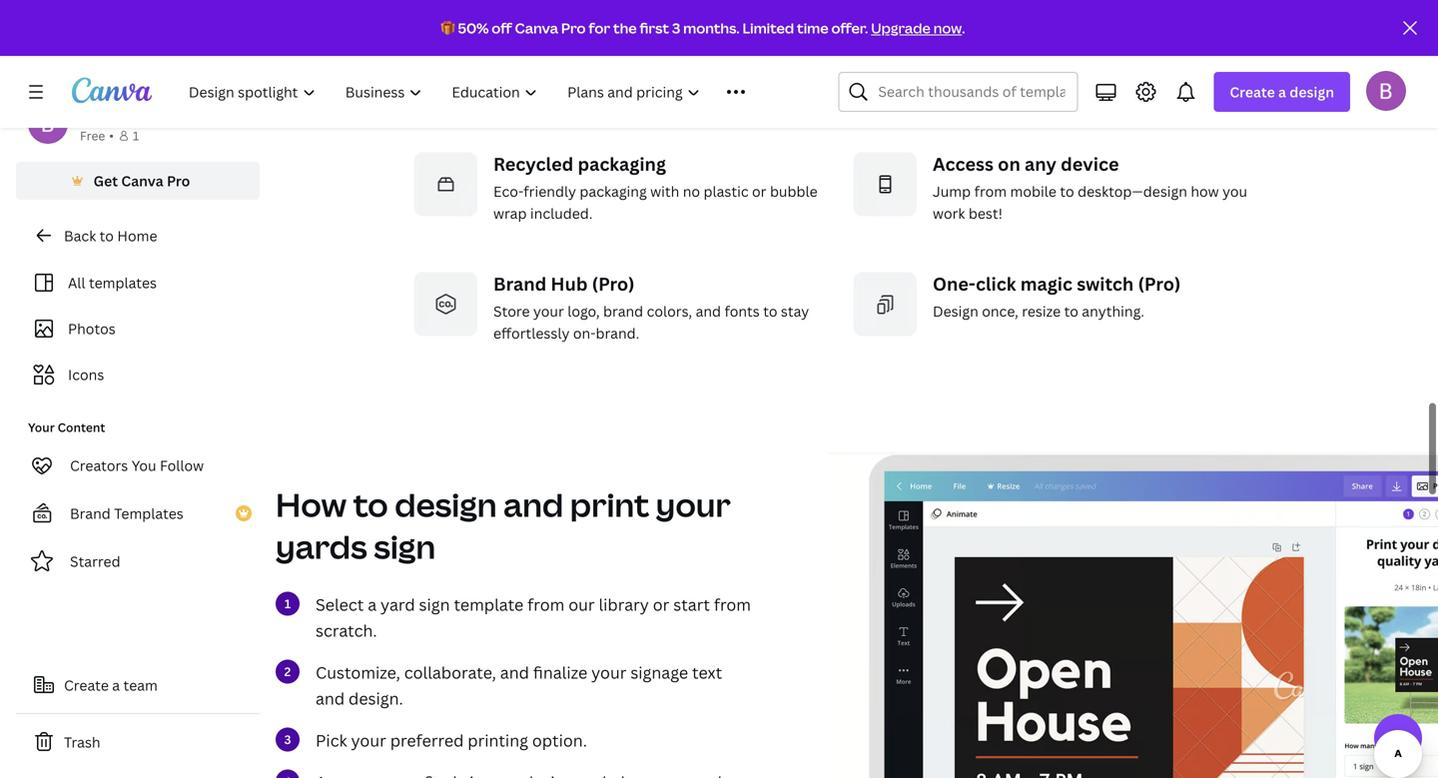 Task type: describe. For each thing, give the bounding box(es) containing it.
brand templates
[[70, 504, 184, 523]]

our
[[569, 594, 595, 616]]

share
[[645, 62, 682, 81]]

you
[[1223, 182, 1248, 201]]

switch
[[1077, 272, 1134, 296]]

mobile
[[1010, 182, 1057, 201]]

0 vertical spatial canva
[[515, 18, 558, 37]]

easily
[[603, 62, 641, 81]]

design
[[933, 302, 979, 321]]

brand hub (pro) image
[[414, 272, 477, 336]]

select
[[316, 594, 364, 616]]

hub
[[551, 272, 588, 296]]

yards
[[276, 525, 367, 569]]

option.
[[532, 730, 587, 751]]

any
[[1025, 152, 1057, 177]]

design for a
[[1290, 82, 1335, 101]]

and up as
[[1047, 10, 1080, 35]]

collaborate,
[[404, 662, 496, 683]]

logo,
[[568, 302, 600, 321]]

yard
[[381, 594, 415, 616]]

your
[[28, 419, 55, 436]]

for
[[589, 18, 610, 37]]

team for a
[[123, 676, 158, 695]]

pick your preferred printing option.
[[316, 730, 587, 751]]

recycled packaging eco-friendly packaging with no plastic or bubble wrap included.
[[493, 152, 818, 223]]

select a yard sign template from our library or start from scratch.
[[316, 594, 751, 642]]

a inside easy sharing and exporting tools spread the word with easy sharing and exporting options, including as a jpg, png, or pdf.
[[1075, 62, 1083, 81]]

or inside easy sharing and exporting tools spread the word with easy sharing and exporting options, including as a jpg, png, or pdf.
[[1158, 62, 1172, 81]]

scratch.
[[316, 620, 377, 642]]

get
[[94, 171, 118, 190]]

magic
[[1021, 272, 1073, 296]]

tools
[[1173, 10, 1217, 35]]

create for create a team
[[64, 676, 109, 695]]

your up the unlimited
[[548, 10, 589, 35]]

creators
[[70, 456, 128, 475]]

follow
[[160, 456, 204, 475]]

or inside recycled packaging eco-friendly packaging with no plastic or bubble wrap included.
[[752, 182, 767, 201]]

text
[[692, 662, 722, 683]]

how to design and print your yards sign
[[276, 483, 731, 569]]

first
[[640, 18, 669, 37]]

access on any device jump from mobile to desktop—design how you work best!
[[933, 152, 1248, 223]]

access
[[933, 152, 994, 177]]

1 vertical spatial sharing
[[1114, 40, 1164, 59]]

time
[[797, 18, 829, 37]]

or inside select a yard sign template from our library or start from scratch.
[[653, 594, 670, 616]]

friendly
[[524, 182, 576, 201]]

get canva pro button
[[16, 162, 260, 200]]

template
[[454, 594, 524, 616]]

members
[[603, 40, 666, 59]]

and down customize,
[[316, 688, 345, 709]]

on-
[[573, 324, 596, 343]]

creators you follow
[[70, 456, 204, 475]]

invite your team invite unlimited members to your class space or work teams and easily share and manage work together.
[[493, 10, 816, 103]]

brand for templates
[[70, 504, 111, 523]]

and left finalize
[[500, 662, 529, 683]]

icons
[[68, 365, 104, 384]]

design.
[[349, 688, 403, 709]]

1 horizontal spatial work
[[770, 62, 803, 81]]

to inside invite your team invite unlimited members to your class space or work teams and easily share and manage work together.
[[670, 40, 684, 59]]

to inside access on any device jump from mobile to desktop—design how you work best!
[[1060, 182, 1074, 201]]

.
[[962, 18, 965, 37]]

png,
[[1120, 62, 1154, 81]]

best!
[[969, 204, 1003, 223]]

0 vertical spatial sharing
[[978, 10, 1042, 35]]

free
[[80, 127, 105, 144]]

your inside customize, collaborate, and finalize your signage text and design.
[[591, 662, 627, 683]]

printing
[[468, 730, 528, 751]]

no
[[683, 182, 700, 201]]

and inside brand hub (pro) store your logo, brand colors, and fonts to stay effortlessly on-brand.
[[696, 302, 721, 321]]

trash link
[[16, 722, 260, 762]]

1 vertical spatial packaging
[[580, 182, 647, 201]]

1 invite from the top
[[493, 10, 544, 35]]

team for your
[[593, 10, 638, 35]]

desktop—design
[[1078, 182, 1188, 201]]

easy sharing and exporting tools image
[[853, 11, 917, 75]]

manage
[[714, 62, 767, 81]]

recycled
[[493, 152, 574, 177]]

3
[[672, 18, 681, 37]]

brand for hub
[[493, 272, 547, 296]]

jump
[[933, 182, 971, 201]]

how
[[276, 483, 347, 527]]

together.
[[493, 84, 554, 103]]

recycled packaging image
[[414, 153, 477, 216]]

back to home
[[64, 226, 157, 245]]

customize, collaborate, and finalize your signage text and design.
[[316, 662, 722, 709]]

canva inside get canva pro button
[[121, 171, 163, 190]]

colors,
[[647, 302, 692, 321]]

now
[[934, 18, 962, 37]]

your inside brand hub (pro) store your logo, brand colors, and fonts to stay effortlessly on-brand.
[[533, 302, 564, 321]]

with inside recycled packaging eco-friendly packaging with no plastic or bubble wrap included.
[[650, 182, 680, 201]]

easy sharing and exporting tools spread the word with easy sharing and exporting options, including as a jpg, png, or pdf.
[[933, 10, 1260, 81]]

starred link
[[16, 541, 260, 581]]

the for exporting
[[984, 40, 1007, 59]]

including
[[991, 62, 1053, 81]]

icons link
[[28, 356, 248, 394]]

one-click magic switch (pro) design once, resize to anything.
[[933, 272, 1181, 321]]

invite your team image
[[414, 11, 477, 75]]

design for to
[[395, 483, 497, 527]]

preferred
[[390, 730, 464, 751]]

how
[[1191, 182, 1219, 201]]

to inside one-click magic switch (pro) design once, resize to anything.
[[1064, 302, 1079, 321]]

class
[[722, 40, 755, 59]]

content
[[58, 419, 105, 436]]

offer.
[[832, 18, 868, 37]]

effortlessly
[[493, 324, 570, 343]]

1 horizontal spatial pro
[[561, 18, 586, 37]]

work for invite
[[493, 62, 526, 81]]

1
[[133, 127, 139, 144]]

templates
[[114, 504, 184, 523]]

(pro) inside brand hub (pro) store your logo, brand colors, and fonts to stay effortlessly on-brand.
[[592, 272, 635, 296]]

0 horizontal spatial exporting
[[1084, 10, 1168, 35]]

all
[[68, 273, 85, 292]]

back to home link
[[16, 216, 260, 256]]

resize
[[1022, 302, 1061, 321]]

sign inside select a yard sign template from our library or start from scratch.
[[419, 594, 450, 616]]



Task type: vqa. For each thing, say whether or not it's contained in the screenshot.
second STUDIO from right
no



Task type: locate. For each thing, give the bounding box(es) containing it.
or left start
[[653, 594, 670, 616]]

with inside easy sharing and exporting tools spread the word with easy sharing and exporting options, including as a jpg, png, or pdf.
[[1048, 40, 1077, 59]]

1 horizontal spatial canva
[[515, 18, 558, 37]]

2 horizontal spatial from
[[975, 182, 1007, 201]]

to right back
[[100, 226, 114, 245]]

sign up yard
[[374, 525, 436, 569]]

a inside select a yard sign template from our library or start from scratch.
[[368, 594, 377, 616]]

create a team button
[[16, 665, 260, 705]]

fonts
[[725, 302, 760, 321]]

create inside create a team button
[[64, 676, 109, 695]]

0 vertical spatial pro
[[561, 18, 586, 37]]

your content
[[28, 419, 105, 436]]

design inside how to design and print your yards sign
[[395, 483, 497, 527]]

pro up back to home link
[[167, 171, 190, 190]]

team
[[593, 10, 638, 35], [123, 676, 158, 695]]

0 vertical spatial invite
[[493, 10, 544, 35]]

design
[[1290, 82, 1335, 101], [395, 483, 497, 527]]

to right how
[[353, 483, 388, 527]]

templates
[[89, 273, 157, 292]]

work down the space on the top right of the page
[[770, 62, 803, 81]]

with
[[1048, 40, 1077, 59], [650, 182, 680, 201]]

work
[[493, 62, 526, 81], [770, 62, 803, 81], [933, 204, 965, 223]]

team up the members in the left top of the page
[[593, 10, 638, 35]]

1 vertical spatial create
[[64, 676, 109, 695]]

🎁 50% off canva pro for the first 3 months. limited time offer. upgrade now .
[[441, 18, 965, 37]]

to down 3
[[670, 40, 684, 59]]

0 horizontal spatial (pro)
[[592, 272, 635, 296]]

1 horizontal spatial from
[[714, 594, 751, 616]]

top level navigation element
[[176, 72, 791, 112], [176, 72, 791, 112]]

your right print
[[656, 483, 731, 527]]

sharing up word
[[978, 10, 1042, 35]]

create inside create a design dropdown button
[[1230, 82, 1275, 101]]

(pro) up brand
[[592, 272, 635, 296]]

canva right get
[[121, 171, 163, 190]]

1 (pro) from the left
[[592, 272, 635, 296]]

options,
[[933, 62, 988, 81]]

spread
[[933, 40, 981, 59]]

a
[[1075, 62, 1083, 81], [1279, 82, 1287, 101], [368, 594, 377, 616], [112, 676, 120, 695]]

starred
[[70, 552, 120, 571]]

0 horizontal spatial create
[[64, 676, 109, 695]]

a for create a team
[[112, 676, 120, 695]]

months.
[[683, 18, 740, 37]]

to right resize at the top right of page
[[1064, 302, 1079, 321]]

word
[[1010, 40, 1044, 59]]

print
[[570, 483, 649, 527]]

your right finalize
[[591, 662, 627, 683]]

creators you follow link
[[16, 446, 260, 485]]

and right share on the top
[[685, 62, 711, 81]]

create a team
[[64, 676, 158, 695]]

to inside how to design and print your yards sign
[[353, 483, 388, 527]]

1 vertical spatial canva
[[121, 171, 163, 190]]

2 horizontal spatial work
[[933, 204, 965, 223]]

0 vertical spatial team
[[593, 10, 638, 35]]

from right start
[[714, 594, 751, 616]]

one-click magic switch (pro) image
[[853, 272, 917, 336]]

0 vertical spatial with
[[1048, 40, 1077, 59]]

your down 🎁 50% off canva pro for the first 3 months. limited time offer. upgrade now .
[[687, 40, 718, 59]]

invite down the off
[[493, 40, 532, 59]]

and inside how to design and print your yards sign
[[503, 483, 564, 527]]

to
[[670, 40, 684, 59], [1060, 182, 1074, 201], [100, 226, 114, 245], [763, 302, 778, 321], [1064, 302, 1079, 321], [353, 483, 388, 527]]

off
[[492, 18, 512, 37]]

sharing
[[978, 10, 1042, 35], [1114, 40, 1164, 59]]

customize,
[[316, 662, 400, 683]]

and down the unlimited
[[574, 62, 599, 81]]

1 vertical spatial invite
[[493, 40, 532, 59]]

store
[[493, 302, 530, 321]]

unlimited
[[535, 40, 599, 59]]

brand hub (pro) store your logo, brand colors, and fonts to stay effortlessly on-brand.
[[493, 272, 809, 343]]

teams
[[529, 62, 571, 81]]

one-
[[933, 272, 976, 296]]

1 vertical spatial design
[[395, 483, 497, 527]]

pro
[[561, 18, 586, 37], [167, 171, 190, 190]]

1 horizontal spatial brand
[[493, 272, 547, 296]]

pdf.
[[1176, 62, 1205, 81]]

create for create a design
[[1230, 82, 1275, 101]]

0 vertical spatial design
[[1290, 82, 1335, 101]]

all templates
[[68, 273, 157, 292]]

0 horizontal spatial with
[[650, 182, 680, 201]]

0 horizontal spatial work
[[493, 62, 526, 81]]

🎁
[[441, 18, 455, 37]]

from left our
[[528, 594, 565, 616]]

0 vertical spatial sign
[[374, 525, 436, 569]]

start
[[674, 594, 710, 616]]

access on any device image
[[853, 153, 917, 216]]

and up pdf. on the top right of page
[[1167, 40, 1193, 59]]

to inside brand hub (pro) store your logo, brand colors, and fonts to stay effortlessly on-brand.
[[763, 302, 778, 321]]

None search field
[[838, 72, 1078, 112]]

invite right 50% in the top left of the page
[[493, 10, 544, 35]]

1 horizontal spatial sharing
[[1114, 40, 1164, 59]]

included.
[[530, 204, 593, 223]]

1 vertical spatial with
[[650, 182, 680, 201]]

brand inside brand hub (pro) store your logo, brand colors, and fonts to stay effortlessly on-brand.
[[493, 272, 547, 296]]

space
[[759, 40, 798, 59]]

your right pick
[[351, 730, 386, 751]]

1 horizontal spatial with
[[1048, 40, 1077, 59]]

as
[[1057, 62, 1071, 81]]

a inside create a design dropdown button
[[1279, 82, 1287, 101]]

design inside create a design dropdown button
[[1290, 82, 1335, 101]]

from for sign
[[528, 594, 565, 616]]

0 horizontal spatial team
[[123, 676, 158, 695]]

or left pdf. on the top right of page
[[1158, 62, 1172, 81]]

photos
[[68, 319, 116, 338]]

on
[[998, 152, 1021, 177]]

canva right the off
[[515, 18, 558, 37]]

0 horizontal spatial design
[[395, 483, 497, 527]]

create
[[1230, 82, 1275, 101], [64, 676, 109, 695]]

a for select a yard sign template from our library or start from scratch.
[[368, 594, 377, 616]]

the up the members in the left top of the page
[[613, 18, 637, 37]]

1 vertical spatial the
[[984, 40, 1007, 59]]

photos link
[[28, 310, 248, 348]]

0 vertical spatial the
[[613, 18, 637, 37]]

home
[[117, 226, 157, 245]]

1 horizontal spatial team
[[593, 10, 638, 35]]

upgrade
[[871, 18, 931, 37]]

packaging
[[578, 152, 666, 177], [580, 182, 647, 201]]

sign right yard
[[419, 594, 450, 616]]

eco-
[[493, 182, 524, 201]]

the inside easy sharing and exporting tools spread the word with easy sharing and exporting options, including as a jpg, png, or pdf.
[[984, 40, 1007, 59]]

click
[[976, 272, 1016, 296]]

2 invite from the top
[[493, 40, 532, 59]]

device
[[1061, 152, 1119, 177]]

pro inside button
[[167, 171, 190, 190]]

work inside access on any device jump from mobile to desktop—design how you work best!
[[933, 204, 965, 223]]

free •
[[80, 127, 114, 144]]

to left stay
[[763, 302, 778, 321]]

a for create a design
[[1279, 82, 1287, 101]]

finalize
[[533, 662, 588, 683]]

brand up store on the top left
[[493, 272, 547, 296]]

brand inside "link"
[[70, 504, 111, 523]]

limited
[[743, 18, 794, 37]]

invite
[[493, 10, 544, 35], [493, 40, 532, 59]]

Search search field
[[878, 73, 1065, 111]]

team inside create a team button
[[123, 676, 158, 695]]

pro up the unlimited
[[561, 18, 586, 37]]

1 vertical spatial team
[[123, 676, 158, 695]]

1 vertical spatial exporting
[[1196, 40, 1260, 59]]

create a design button
[[1214, 72, 1351, 112]]

exporting up easy
[[1084, 10, 1168, 35]]

1 horizontal spatial the
[[984, 40, 1007, 59]]

your inside how to design and print your yards sign
[[656, 483, 731, 527]]

1 horizontal spatial create
[[1230, 82, 1275, 101]]

1 horizontal spatial (pro)
[[1138, 272, 1181, 296]]

work up the together.
[[493, 62, 526, 81]]

from up best!
[[975, 182, 1007, 201]]

once,
[[982, 302, 1019, 321]]

0 horizontal spatial brand
[[70, 504, 111, 523]]

0 horizontal spatial sharing
[[978, 10, 1042, 35]]

sign inside how to design and print your yards sign
[[374, 525, 436, 569]]

1 vertical spatial brand
[[70, 504, 111, 523]]

work for access
[[933, 204, 965, 223]]

and left fonts
[[696, 302, 721, 321]]

2 (pro) from the left
[[1138, 272, 1181, 296]]

to right mobile
[[1060, 182, 1074, 201]]

brand
[[603, 302, 643, 321]]

bob builder image
[[1367, 71, 1406, 111]]

0 horizontal spatial canva
[[121, 171, 163, 190]]

brand
[[493, 272, 547, 296], [70, 504, 111, 523]]

easy
[[1080, 40, 1111, 59]]

canva
[[515, 18, 558, 37], [121, 171, 163, 190]]

how to design and print your yards sign image
[[827, 455, 1438, 778]]

work down jump
[[933, 204, 965, 223]]

team inside invite your team invite unlimited members to your class space or work teams and easily share and manage work together.
[[593, 10, 638, 35]]

50%
[[458, 18, 489, 37]]

brand up the starred
[[70, 504, 111, 523]]

0 vertical spatial exporting
[[1084, 10, 1168, 35]]

and left print
[[503, 483, 564, 527]]

1 horizontal spatial design
[[1290, 82, 1335, 101]]

with left no
[[650, 182, 680, 201]]

0 horizontal spatial pro
[[167, 171, 190, 190]]

team up trash link
[[123, 676, 158, 695]]

1 horizontal spatial exporting
[[1196, 40, 1260, 59]]

0 horizontal spatial the
[[613, 18, 637, 37]]

the
[[613, 18, 637, 37], [984, 40, 1007, 59]]

a inside create a team button
[[112, 676, 120, 695]]

from inside access on any device jump from mobile to desktop—design how you work best!
[[975, 182, 1007, 201]]

1 vertical spatial sign
[[419, 594, 450, 616]]

wrap
[[493, 204, 527, 223]]

the for canva
[[613, 18, 637, 37]]

anything.
[[1082, 302, 1145, 321]]

with up as
[[1048, 40, 1077, 59]]

1 vertical spatial pro
[[167, 171, 190, 190]]

the left word
[[984, 40, 1007, 59]]

brand.
[[596, 324, 640, 343]]

brand templates link
[[16, 493, 260, 533]]

0 vertical spatial packaging
[[578, 152, 666, 177]]

0 horizontal spatial from
[[528, 594, 565, 616]]

(pro) inside one-click magic switch (pro) design once, resize to anything.
[[1138, 272, 1181, 296]]

all templates link
[[28, 264, 248, 302]]

0 vertical spatial create
[[1230, 82, 1275, 101]]

or down time
[[802, 40, 816, 59]]

your up effortlessly
[[533, 302, 564, 321]]

sharing up png, on the right
[[1114, 40, 1164, 59]]

0 vertical spatial brand
[[493, 272, 547, 296]]

or right plastic
[[752, 182, 767, 201]]

from for device
[[975, 182, 1007, 201]]

(pro) up 'anything.'
[[1138, 272, 1181, 296]]

or inside invite your team invite unlimited members to your class space or work teams and easily share and manage work together.
[[802, 40, 816, 59]]

exporting down the tools
[[1196, 40, 1260, 59]]



